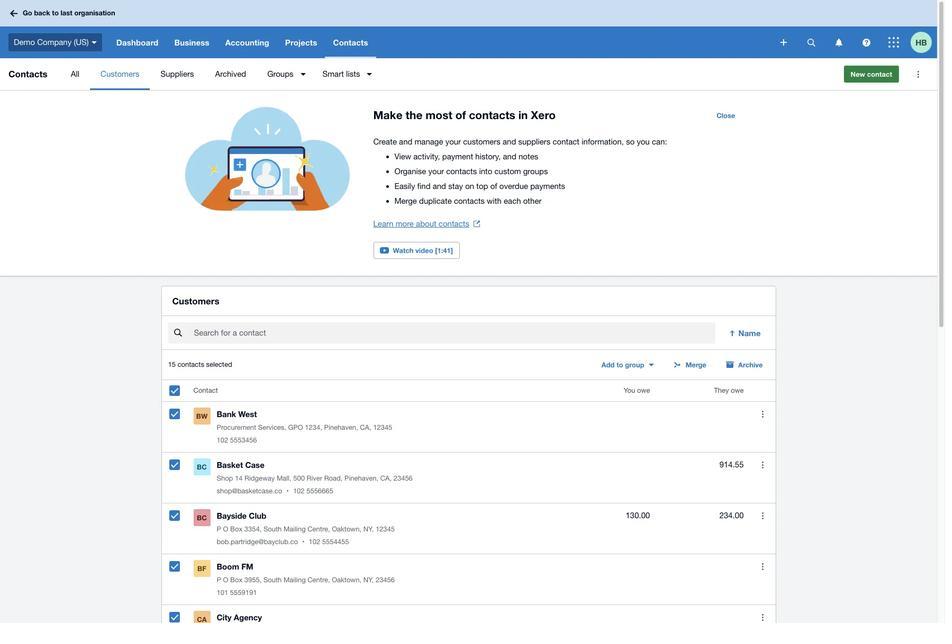 Task type: vqa. For each thing, say whether or not it's contained in the screenshot.
progress
no



Task type: describe. For each thing, give the bounding box(es) containing it.
500
[[293, 475, 305, 483]]

0 horizontal spatial of
[[456, 109, 466, 122]]

archived button
[[205, 58, 257, 90]]

and up the view
[[399, 137, 413, 146]]

oaktown, for bayside club
[[332, 525, 362, 533]]

suppliers
[[161, 69, 194, 78]]

duplicate
[[419, 196, 452, 205]]

1 horizontal spatial your
[[446, 137, 461, 146]]

ridgeway
[[245, 475, 275, 483]]

1 vertical spatial of
[[491, 182, 498, 191]]

can:
[[652, 137, 668, 146]]

about
[[416, 219, 437, 228]]

pinehaven, inside bank west procurement services, gpo 1234, pinehaven, ca, 12345 102 5553456
[[324, 424, 358, 432]]

15 contacts selected
[[168, 361, 232, 369]]

fm
[[242, 562, 253, 572]]

name
[[739, 328, 761, 338]]

ca, inside 'basket case shop 14 ridgeway mall, 500 river road, pinehaven, ca, 23456 shop@basketcase.co • 102 5556665'
[[381, 475, 392, 483]]

payments
[[531, 182, 566, 191]]

top
[[477, 182, 489, 191]]

projects
[[285, 38, 317, 47]]

centre, for bayside club
[[308, 525, 330, 533]]

smart
[[323, 69, 344, 78]]

manage
[[415, 137, 444, 146]]

o for bayside club
[[223, 525, 228, 533]]

mall,
[[277, 475, 292, 483]]

so
[[627, 137, 635, 146]]

merge button
[[667, 357, 713, 373]]

learn more about contacts link
[[374, 217, 480, 231]]

23456 for boom fm
[[376, 576, 395, 584]]

shop@basketcase.co
[[217, 487, 282, 495]]

more
[[396, 219, 414, 228]]

23456 for basket case
[[394, 475, 413, 483]]

south for club
[[264, 525, 282, 533]]

demo
[[14, 37, 35, 46]]

information,
[[582, 137, 624, 146]]

river
[[307, 475, 323, 483]]

pinehaven, inside 'basket case shop 14 ridgeway mall, 500 river road, pinehaven, ca, 23456 shop@basketcase.co • 102 5556665'
[[345, 475, 379, 483]]

they owe
[[715, 387, 744, 395]]

5556665
[[307, 487, 334, 495]]

• for basket case
[[287, 487, 289, 495]]

p for boom fm
[[217, 576, 221, 584]]

name button
[[722, 323, 770, 344]]

watch video [1:41] button
[[374, 242, 460, 259]]

3 more row options button from the top
[[753, 505, 774, 527]]

5553456
[[230, 436, 257, 444]]

suppliers
[[519, 137, 551, 146]]

projects button
[[277, 26, 325, 58]]

most
[[426, 109, 453, 122]]

close button
[[711, 107, 742, 124]]

130.00
[[626, 511, 651, 520]]

contacts down on
[[454, 196, 485, 205]]

navigation containing dashboard
[[108, 26, 774, 58]]

find
[[418, 182, 431, 191]]

groups
[[524, 167, 548, 176]]

stay
[[449, 182, 463, 191]]

group
[[626, 361, 645, 369]]

bc for bayside club
[[197, 514, 207, 522]]

1 more row options image from the top
[[763, 411, 764, 418]]

contacts down payment
[[447, 167, 477, 176]]

102 inside bank west procurement services, gpo 1234, pinehaven, ca, 12345 102 5553456
[[217, 436, 228, 444]]

smart lists button
[[312, 58, 379, 90]]

activity,
[[414, 152, 440, 161]]

ny, for bayside club
[[364, 525, 374, 533]]

merge for merge
[[686, 361, 707, 369]]

1 vertical spatial your
[[429, 167, 444, 176]]

(us)
[[74, 37, 89, 46]]

groups button
[[257, 58, 312, 90]]

3 more row options image from the top
[[763, 563, 764, 570]]

1234,
[[305, 424, 322, 432]]

all button
[[60, 58, 90, 90]]

custom
[[495, 167, 521, 176]]

learn
[[374, 219, 394, 228]]

other
[[524, 196, 542, 205]]

xero
[[531, 109, 556, 122]]

14
[[235, 475, 243, 483]]

history,
[[476, 152, 501, 161]]

organise
[[395, 167, 427, 176]]

road,
[[324, 475, 343, 483]]

contacts right 15 on the bottom left of the page
[[178, 361, 204, 369]]

lists
[[346, 69, 360, 78]]

2 more row options image from the top
[[763, 462, 764, 469]]

contacts up customers
[[469, 109, 516, 122]]

archive button
[[720, 357, 770, 373]]

box for bayside
[[230, 525, 243, 533]]

1 horizontal spatial customers
[[172, 296, 220, 307]]

merge for merge duplicate contacts with each other
[[395, 196, 417, 205]]

to inside add to group popup button
[[617, 361, 624, 369]]

add to group button
[[596, 357, 661, 373]]

customers
[[464, 137, 501, 146]]

bw
[[196, 412, 208, 421]]

contacts inside "dropdown button"
[[333, 38, 368, 47]]

watch video [1:41]
[[393, 246, 453, 255]]

city agency
[[217, 613, 262, 622]]

more row options image
[[763, 512, 764, 519]]

services,
[[258, 424, 286, 432]]

add to group
[[602, 361, 645, 369]]

4 more row options button from the top
[[753, 556, 774, 577]]

owe for they owe
[[731, 387, 744, 395]]

gpo
[[288, 424, 303, 432]]

basket case shop 14 ridgeway mall, 500 river road, pinehaven, ca, 23456 shop@basketcase.co • 102 5556665
[[217, 460, 413, 495]]

actions menu image
[[908, 64, 929, 85]]

demo company (us)
[[14, 37, 89, 46]]

owe for you owe
[[638, 387, 651, 395]]

5 more row options button from the top
[[753, 607, 774, 623]]

smart lists
[[323, 69, 360, 78]]

add
[[602, 361, 615, 369]]

[1:41]
[[435, 246, 453, 255]]

1 horizontal spatial svg image
[[808, 38, 816, 46]]

102 for bayside club
[[309, 538, 320, 546]]

archived
[[215, 69, 246, 78]]

customers inside button
[[101, 69, 140, 78]]

learn more about contacts
[[374, 219, 470, 228]]

5554455
[[322, 538, 349, 546]]

1 more row options button from the top
[[753, 404, 774, 425]]

bc for basket case
[[197, 463, 207, 471]]

914.55 link
[[720, 459, 744, 471]]

easily
[[395, 182, 415, 191]]



Task type: locate. For each thing, give the bounding box(es) containing it.
1 vertical spatial 12345
[[376, 525, 395, 533]]

0 vertical spatial merge
[[395, 196, 417, 205]]

go back to last organisation link
[[6, 4, 122, 23]]

svg image inside demo company (us) popup button
[[91, 41, 97, 44]]

menu containing all
[[60, 58, 836, 90]]

south right 3354,
[[264, 525, 282, 533]]

0 horizontal spatial merge
[[395, 196, 417, 205]]

merge duplicate contacts with each other
[[395, 196, 542, 205]]

mailing for club
[[284, 525, 306, 533]]

2 south from the top
[[264, 576, 282, 584]]

boom
[[217, 562, 239, 572]]

last
[[61, 9, 72, 17]]

south right the 3955,
[[264, 576, 282, 584]]

102 inside bayside club p o box 3354, south mailing centre, oaktown, ny, 12345 bob.partridge@bayclub.co • 102 5554455
[[309, 538, 320, 546]]

0 vertical spatial contacts
[[333, 38, 368, 47]]

svg image
[[10, 10, 17, 17], [889, 37, 900, 48], [863, 38, 871, 46], [781, 39, 787, 46]]

your
[[446, 137, 461, 146], [429, 167, 444, 176]]

p inside bayside club p o box 3354, south mailing centre, oaktown, ny, 12345 bob.partridge@bayclub.co • 102 5554455
[[217, 525, 221, 533]]

0 horizontal spatial contacts
[[8, 68, 47, 79]]

watch
[[393, 246, 414, 255]]

agency
[[234, 613, 262, 622]]

1 vertical spatial centre,
[[308, 576, 330, 584]]

0 vertical spatial •
[[287, 487, 289, 495]]

0 vertical spatial o
[[223, 525, 228, 533]]

pinehaven, right the 'road,'
[[345, 475, 379, 483]]

2 box from the top
[[230, 576, 243, 584]]

1 p from the top
[[217, 525, 221, 533]]

centre, inside boom fm p o box 3955, south mailing centre, oaktown, ny, 23456 101 5559191
[[308, 576, 330, 584]]

contact right new
[[868, 70, 893, 78]]

ny, for boom fm
[[364, 576, 374, 584]]

1 horizontal spatial •
[[302, 538, 305, 546]]

2 centre, from the top
[[308, 576, 330, 584]]

and left suppliers
[[503, 137, 516, 146]]

box up the 5559191
[[230, 576, 243, 584]]

contacts down merge duplicate contacts with each other on the top
[[439, 219, 470, 228]]

1 vertical spatial to
[[617, 361, 624, 369]]

banner containing hb
[[0, 0, 938, 58]]

0 vertical spatial of
[[456, 109, 466, 122]]

box down bayside
[[230, 525, 243, 533]]

102 down procurement
[[217, 436, 228, 444]]

12345 inside bayside club p o box 3354, south mailing centre, oaktown, ny, 12345 bob.partridge@bayclub.co • 102 5554455
[[376, 525, 395, 533]]

2 p from the top
[[217, 576, 221, 584]]

payment
[[443, 152, 474, 161]]

1 vertical spatial 102
[[293, 487, 305, 495]]

0 vertical spatial to
[[52, 9, 59, 17]]

merge
[[395, 196, 417, 205], [686, 361, 707, 369]]

1 vertical spatial o
[[223, 576, 228, 584]]

of right most
[[456, 109, 466, 122]]

svg image inside the go back to last organisation link
[[10, 10, 17, 17]]

box inside bayside club p o box 3354, south mailing centre, oaktown, ny, 12345 bob.partridge@bayclub.co • 102 5554455
[[230, 525, 243, 533]]

1 owe from the left
[[638, 387, 651, 395]]

Search for a contact field
[[193, 323, 716, 343]]

pinehaven, right 1234,
[[324, 424, 358, 432]]

1 vertical spatial box
[[230, 576, 243, 584]]

1 ny, from the top
[[364, 525, 374, 533]]

mailing
[[284, 525, 306, 533], [284, 576, 306, 584]]

you
[[637, 137, 650, 146]]

5559191
[[230, 589, 257, 597]]

1 centre, from the top
[[308, 525, 330, 533]]

mailing up bob.partridge@bayclub.co
[[284, 525, 306, 533]]

p inside boom fm p o box 3955, south mailing centre, oaktown, ny, 23456 101 5559191
[[217, 576, 221, 584]]

o down bayside
[[223, 525, 228, 533]]

contacts up lists
[[333, 38, 368, 47]]

box for boom
[[230, 576, 243, 584]]

12345
[[373, 424, 393, 432], [376, 525, 395, 533]]

contact
[[194, 387, 218, 395]]

merge down easily
[[395, 196, 417, 205]]

0 horizontal spatial customers
[[101, 69, 140, 78]]

2 owe from the left
[[731, 387, 744, 395]]

svg image
[[808, 38, 816, 46], [836, 38, 843, 46], [91, 41, 97, 44]]

shop
[[217, 475, 233, 483]]

contact
[[868, 70, 893, 78], [553, 137, 580, 146]]

1 horizontal spatial contact
[[868, 70, 893, 78]]

1 horizontal spatial to
[[617, 361, 624, 369]]

1 horizontal spatial contacts
[[333, 38, 368, 47]]

view
[[395, 152, 412, 161]]

914.55
[[720, 460, 744, 469]]

mailing inside boom fm p o box 3955, south mailing centre, oaktown, ny, 23456 101 5559191
[[284, 576, 306, 584]]

1 bc from the top
[[197, 463, 207, 471]]

0 vertical spatial your
[[446, 137, 461, 146]]

to right add
[[617, 361, 624, 369]]

archive
[[739, 361, 763, 369]]

234.00 link
[[720, 510, 744, 522]]

go
[[23, 9, 32, 17]]

2 horizontal spatial svg image
[[836, 38, 843, 46]]

you
[[624, 387, 636, 395]]

mailing right the 3955,
[[284, 576, 306, 584]]

p up 101
[[217, 576, 221, 584]]

ny, inside bayside club p o box 3354, south mailing centre, oaktown, ny, 12345 bob.partridge@bayclub.co • 102 5554455
[[364, 525, 374, 533]]

to inside the go back to last organisation link
[[52, 9, 59, 17]]

1 box from the top
[[230, 525, 243, 533]]

west
[[238, 409, 257, 419]]

basket
[[217, 460, 243, 470]]

oaktown,
[[332, 525, 362, 533], [332, 576, 362, 584]]

1 vertical spatial ca,
[[381, 475, 392, 483]]

1 o from the top
[[223, 525, 228, 533]]

your down activity,
[[429, 167, 444, 176]]

•
[[287, 487, 289, 495], [302, 538, 305, 546]]

• down mall,
[[287, 487, 289, 495]]

0 horizontal spatial to
[[52, 9, 59, 17]]

0 horizontal spatial svg image
[[91, 41, 97, 44]]

0 horizontal spatial ca,
[[360, 424, 372, 432]]

1 vertical spatial oaktown,
[[332, 576, 362, 584]]

o up 101
[[223, 576, 228, 584]]

1 vertical spatial customers
[[172, 296, 220, 307]]

0 horizontal spatial your
[[429, 167, 444, 176]]

menu
[[60, 58, 836, 90]]

1 oaktown, from the top
[[332, 525, 362, 533]]

1 horizontal spatial ca,
[[381, 475, 392, 483]]

bayside
[[217, 511, 247, 521]]

0 vertical spatial ny,
[[364, 525, 374, 533]]

0 vertical spatial pinehaven,
[[324, 424, 358, 432]]

your up payment
[[446, 137, 461, 146]]

2 o from the top
[[223, 576, 228, 584]]

23456 inside boom fm p o box 3955, south mailing centre, oaktown, ny, 23456 101 5559191
[[376, 576, 395, 584]]

make the most of contacts in xero
[[374, 109, 556, 122]]

23456 inside 'basket case shop 14 ridgeway mall, 500 river road, pinehaven, ca, 23456 shop@basketcase.co • 102 5556665'
[[394, 475, 413, 483]]

0 vertical spatial customers
[[101, 69, 140, 78]]

2 oaktown, from the top
[[332, 576, 362, 584]]

oaktown, inside bayside club p o box 3354, south mailing centre, oaktown, ny, 12345 bob.partridge@bayclub.co • 102 5554455
[[332, 525, 362, 533]]

city
[[217, 613, 232, 622]]

102 left 5554455
[[309, 538, 320, 546]]

1 vertical spatial ny,
[[364, 576, 374, 584]]

oaktown, for boom fm
[[332, 576, 362, 584]]

0 vertical spatial contact
[[868, 70, 893, 78]]

0 horizontal spatial •
[[287, 487, 289, 495]]

102 down 500
[[293, 487, 305, 495]]

banner
[[0, 0, 938, 58]]

0 vertical spatial oaktown,
[[332, 525, 362, 533]]

box inside boom fm p o box 3955, south mailing centre, oaktown, ny, 23456 101 5559191
[[230, 576, 243, 584]]

0 vertical spatial p
[[217, 525, 221, 533]]

1 horizontal spatial owe
[[731, 387, 744, 395]]

and up duplicate
[[433, 182, 446, 191]]

overdue
[[500, 182, 529, 191]]

• inside bayside club p o box 3354, south mailing centre, oaktown, ny, 12345 bob.partridge@bayclub.co • 102 5554455
[[302, 538, 305, 546]]

ca, right the 'road,'
[[381, 475, 392, 483]]

2 horizontal spatial 102
[[309, 538, 320, 546]]

0 vertical spatial bc
[[197, 463, 207, 471]]

pinehaven,
[[324, 424, 358, 432], [345, 475, 379, 483]]

into
[[479, 167, 493, 176]]

mailing for fm
[[284, 576, 306, 584]]

back
[[34, 9, 50, 17]]

bank west procurement services, gpo 1234, pinehaven, ca, 12345 102 5553456
[[217, 409, 393, 444]]

centre, up 5554455
[[308, 525, 330, 533]]

merge left 'archive' button
[[686, 361, 707, 369]]

the
[[406, 109, 423, 122]]

and
[[399, 137, 413, 146], [503, 137, 516, 146], [503, 152, 517, 161], [433, 182, 446, 191]]

notes
[[519, 152, 539, 161]]

south inside boom fm p o box 3955, south mailing centre, oaktown, ny, 23456 101 5559191
[[264, 576, 282, 584]]

1 vertical spatial p
[[217, 576, 221, 584]]

dashboard
[[116, 38, 159, 47]]

business
[[174, 38, 210, 47]]

owe right you
[[638, 387, 651, 395]]

ca, right 1234,
[[360, 424, 372, 432]]

centre, down 5554455
[[308, 576, 330, 584]]

102 inside 'basket case shop 14 ridgeway mall, 500 river road, pinehaven, ca, 23456 shop@basketcase.co • 102 5556665'
[[293, 487, 305, 495]]

ca,
[[360, 424, 372, 432], [381, 475, 392, 483]]

owe right they
[[731, 387, 744, 395]]

case
[[245, 460, 265, 470]]

• inside 'basket case shop 14 ridgeway mall, 500 river road, pinehaven, ca, 23456 shop@basketcase.co • 102 5556665'
[[287, 487, 289, 495]]

merge inside button
[[686, 361, 707, 369]]

1 vertical spatial mailing
[[284, 576, 306, 584]]

2 bc from the top
[[197, 514, 207, 522]]

p down bayside
[[217, 525, 221, 533]]

mailing inside bayside club p o box 3354, south mailing centre, oaktown, ny, 12345 bob.partridge@bayclub.co • 102 5554455
[[284, 525, 306, 533]]

o inside boom fm p o box 3955, south mailing centre, oaktown, ny, 23456 101 5559191
[[223, 576, 228, 584]]

new
[[851, 70, 866, 78]]

2 mailing from the top
[[284, 576, 306, 584]]

1 vertical spatial contacts
[[8, 68, 47, 79]]

oaktown, up 5554455
[[332, 525, 362, 533]]

on
[[466, 182, 475, 191]]

1 vertical spatial 23456
[[376, 576, 395, 584]]

create and manage your customers and suppliers contact information, so you can:
[[374, 137, 668, 146]]

to left last
[[52, 9, 59, 17]]

1 vertical spatial pinehaven,
[[345, 475, 379, 483]]

o
[[223, 525, 228, 533], [223, 576, 228, 584]]

in
[[519, 109, 528, 122]]

• for bayside club
[[302, 538, 305, 546]]

and up 'custom'
[[503, 152, 517, 161]]

0 vertical spatial 23456
[[394, 475, 413, 483]]

more row options image
[[763, 411, 764, 418], [763, 462, 764, 469], [763, 563, 764, 570], [763, 614, 764, 621]]

hb button
[[911, 26, 938, 58]]

ny, inside boom fm p o box 3955, south mailing centre, oaktown, ny, 23456 101 5559191
[[364, 576, 374, 584]]

contacts button
[[325, 26, 376, 58]]

with
[[487, 196, 502, 205]]

1 vertical spatial south
[[264, 576, 282, 584]]

2 vertical spatial 102
[[309, 538, 320, 546]]

each
[[504, 196, 521, 205]]

o for boom fm
[[223, 576, 228, 584]]

demo company (us) button
[[0, 26, 108, 58]]

0 horizontal spatial contact
[[553, 137, 580, 146]]

1 horizontal spatial 102
[[293, 487, 305, 495]]

create
[[374, 137, 397, 146]]

customers
[[101, 69, 140, 78], [172, 296, 220, 307]]

close
[[717, 111, 736, 120]]

bayside club p o box 3354, south mailing centre, oaktown, ny, 12345 bob.partridge@bayclub.co • 102 5554455
[[217, 511, 395, 546]]

centre, for boom fm
[[308, 576, 330, 584]]

procurement
[[217, 424, 256, 432]]

go back to last organisation
[[23, 9, 115, 17]]

to
[[52, 9, 59, 17], [617, 361, 624, 369]]

bf
[[198, 565, 206, 573]]

o inside bayside club p o box 3354, south mailing centre, oaktown, ny, 12345 bob.partridge@bayclub.co • 102 5554455
[[223, 525, 228, 533]]

you owe
[[624, 387, 651, 395]]

hb
[[916, 37, 928, 47]]

bc
[[197, 463, 207, 471], [197, 514, 207, 522]]

3354,
[[245, 525, 262, 533]]

0 vertical spatial 102
[[217, 436, 228, 444]]

0 vertical spatial centre,
[[308, 525, 330, 533]]

navigation
[[108, 26, 774, 58]]

contact inside button
[[868, 70, 893, 78]]

101
[[217, 589, 228, 597]]

0 horizontal spatial owe
[[638, 387, 651, 395]]

0 vertical spatial box
[[230, 525, 243, 533]]

1 horizontal spatial merge
[[686, 361, 707, 369]]

contact right suppliers
[[553, 137, 580, 146]]

1 vertical spatial contact
[[553, 137, 580, 146]]

centre, inside bayside club p o box 3354, south mailing centre, oaktown, ny, 12345 bob.partridge@bayclub.co • 102 5554455
[[308, 525, 330, 533]]

selected
[[206, 361, 232, 369]]

1 south from the top
[[264, 525, 282, 533]]

all
[[71, 69, 79, 78]]

0 horizontal spatial 102
[[217, 436, 228, 444]]

city agency link
[[194, 611, 586, 623]]

12345 inside bank west procurement services, gpo 1234, pinehaven, ca, 12345 102 5553456
[[373, 424, 393, 432]]

1 vertical spatial merge
[[686, 361, 707, 369]]

contacts down demo
[[8, 68, 47, 79]]

south for fm
[[264, 576, 282, 584]]

bc left bayside
[[197, 514, 207, 522]]

centre,
[[308, 525, 330, 533], [308, 576, 330, 584]]

0 vertical spatial south
[[264, 525, 282, 533]]

oaktown, down 5554455
[[332, 576, 362, 584]]

bc left basket
[[197, 463, 207, 471]]

0 vertical spatial 12345
[[373, 424, 393, 432]]

south inside bayside club p o box 3354, south mailing centre, oaktown, ny, 12345 bob.partridge@bayclub.co • 102 5554455
[[264, 525, 282, 533]]

0 vertical spatial mailing
[[284, 525, 306, 533]]

2 ny, from the top
[[364, 576, 374, 584]]

• left 5554455
[[302, 538, 305, 546]]

oaktown, inside boom fm p o box 3955, south mailing centre, oaktown, ny, 23456 101 5559191
[[332, 576, 362, 584]]

2 more row options button from the top
[[753, 454, 774, 476]]

contact list table element
[[162, 380, 776, 623]]

1 horizontal spatial of
[[491, 182, 498, 191]]

ca, inside bank west procurement services, gpo 1234, pinehaven, ca, 12345 102 5553456
[[360, 424, 372, 432]]

1 mailing from the top
[[284, 525, 306, 533]]

p for bayside club
[[217, 525, 221, 533]]

1 vertical spatial bc
[[197, 514, 207, 522]]

1 vertical spatial •
[[302, 538, 305, 546]]

0 vertical spatial ca,
[[360, 424, 372, 432]]

company
[[37, 37, 72, 46]]

4 more row options image from the top
[[763, 614, 764, 621]]

102 for basket case
[[293, 487, 305, 495]]

new contact
[[851, 70, 893, 78]]

of right top at right
[[491, 182, 498, 191]]



